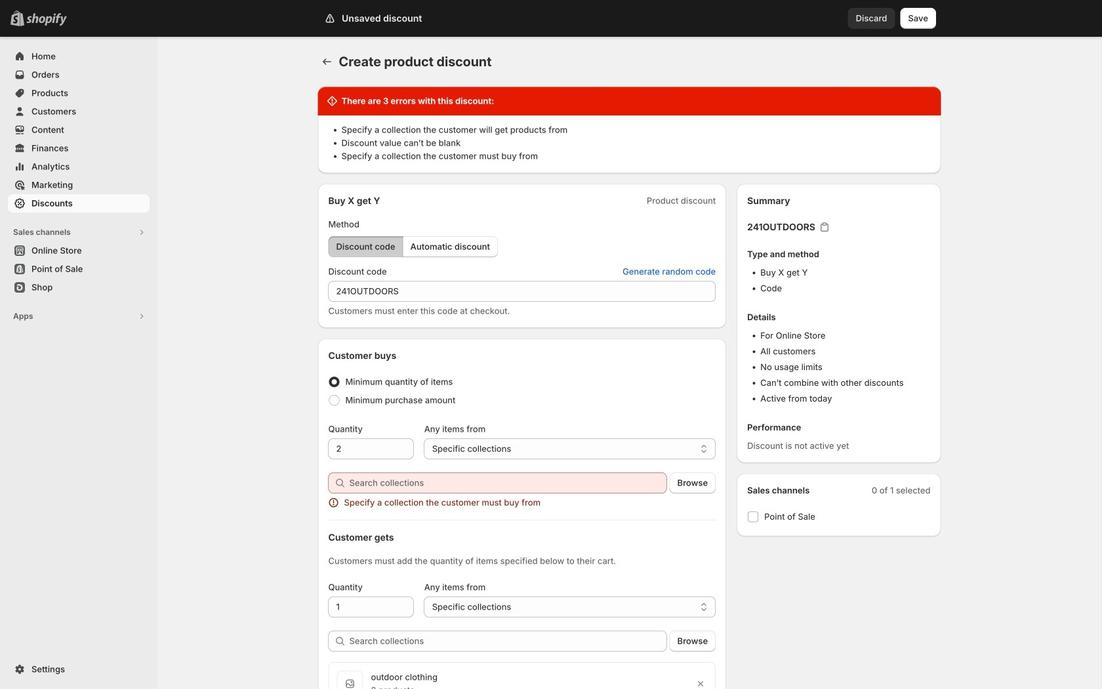 Task type: vqa. For each thing, say whether or not it's contained in the screenshot.
Search collections text box
yes



Task type: locate. For each thing, give the bounding box(es) containing it.
None text field
[[329, 438, 414, 459], [329, 597, 414, 618], [329, 438, 414, 459], [329, 597, 414, 618]]

Search collections text field
[[350, 473, 667, 494]]

None text field
[[329, 281, 716, 302]]



Task type: describe. For each thing, give the bounding box(es) containing it.
shopify image
[[26, 13, 67, 26]]

Search collections text field
[[350, 631, 667, 652]]



